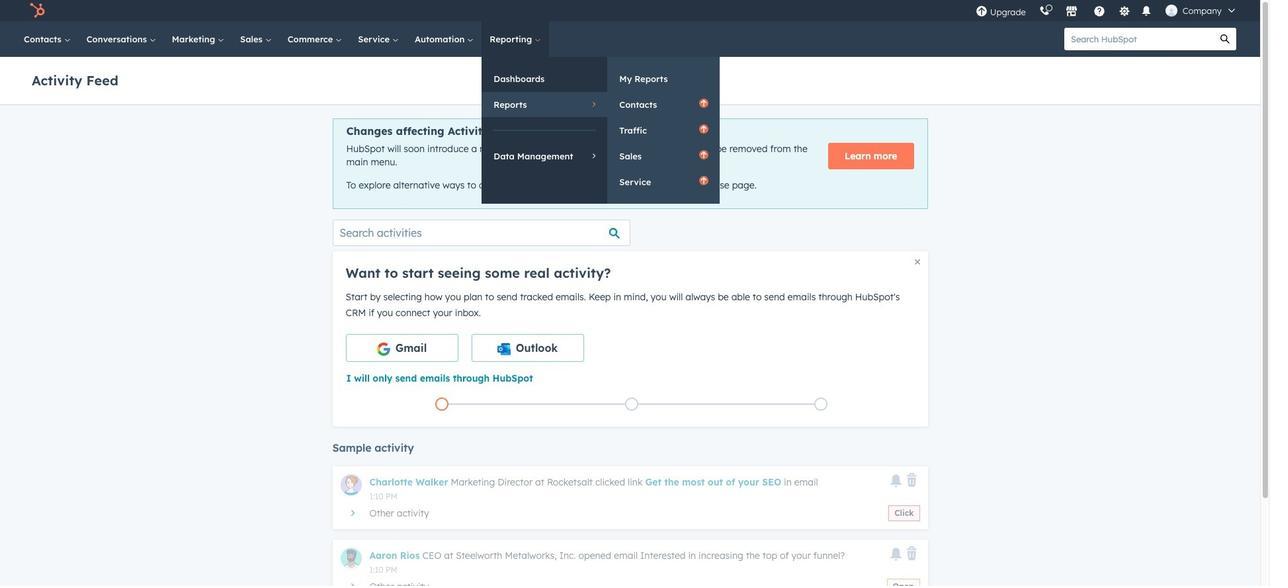 Task type: vqa. For each thing, say whether or not it's contained in the screenshot.
2nd ALL from the right
no



Task type: describe. For each thing, give the bounding box(es) containing it.
close image
[[915, 259, 920, 265]]

reporting menu
[[482, 57, 720, 204]]



Task type: locate. For each thing, give the bounding box(es) containing it.
list
[[347, 395, 916, 413]]

menu
[[969, 0, 1245, 21]]

onboarding.steps.finalstep.title image
[[818, 401, 825, 409]]

onboarding.steps.sendtrackedemailingmail.title image
[[628, 401, 635, 409]]

marketplaces image
[[1066, 6, 1078, 18]]

jacob simon image
[[1166, 5, 1178, 17]]

Search HubSpot search field
[[1065, 28, 1214, 50]]

Search activities search field
[[333, 220, 630, 246]]

None checkbox
[[346, 334, 458, 362], [472, 334, 584, 362], [346, 334, 458, 362], [472, 334, 584, 362]]



